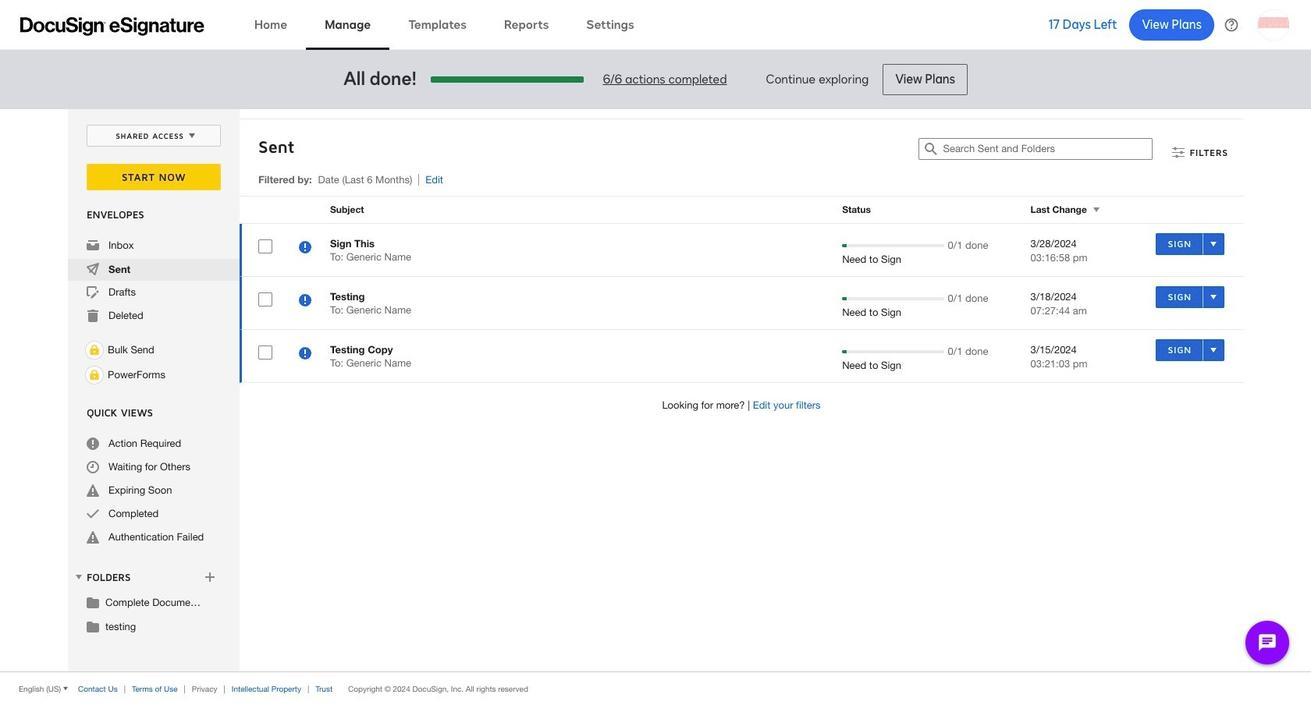 Task type: locate. For each thing, give the bounding box(es) containing it.
3 need to sign image from the top
[[299, 347, 311, 362]]

need to sign image
[[299, 241, 311, 256], [299, 294, 311, 309], [299, 347, 311, 362]]

alert image down clock icon
[[87, 485, 99, 497]]

alert image down the completed icon
[[87, 532, 99, 544]]

0 vertical spatial folder image
[[87, 596, 99, 609]]

0 vertical spatial need to sign image
[[299, 241, 311, 256]]

0 vertical spatial alert image
[[87, 485, 99, 497]]

1 vertical spatial alert image
[[87, 532, 99, 544]]

2 vertical spatial need to sign image
[[299, 347, 311, 362]]

clock image
[[87, 461, 99, 474]]

1 need to sign image from the top
[[299, 241, 311, 256]]

1 vertical spatial folder image
[[87, 621, 99, 633]]

1 vertical spatial need to sign image
[[299, 294, 311, 309]]

alert image
[[87, 485, 99, 497], [87, 532, 99, 544]]

trash image
[[87, 310, 99, 322]]

your uploaded profile image image
[[1258, 9, 1290, 40]]

1 alert image from the top
[[87, 485, 99, 497]]

folder image
[[87, 596, 99, 609], [87, 621, 99, 633]]

draft image
[[87, 286, 99, 299]]

2 need to sign image from the top
[[299, 294, 311, 309]]

Search Sent and Folders text field
[[943, 139, 1153, 159]]

sent image
[[87, 263, 99, 276]]



Task type: describe. For each thing, give the bounding box(es) containing it.
lock image
[[85, 366, 104, 385]]

more info region
[[0, 672, 1311, 706]]

docusign esignature image
[[20, 17, 205, 36]]

2 folder image from the top
[[87, 621, 99, 633]]

inbox image
[[87, 240, 99, 252]]

2 alert image from the top
[[87, 532, 99, 544]]

action required image
[[87, 438, 99, 450]]

lock image
[[85, 341, 104, 360]]

1 folder image from the top
[[87, 596, 99, 609]]

view folders image
[[73, 571, 85, 584]]

completed image
[[87, 508, 99, 521]]

secondary navigation region
[[68, 109, 1247, 672]]



Task type: vqa. For each thing, say whether or not it's contained in the screenshot.
top folder icon
yes



